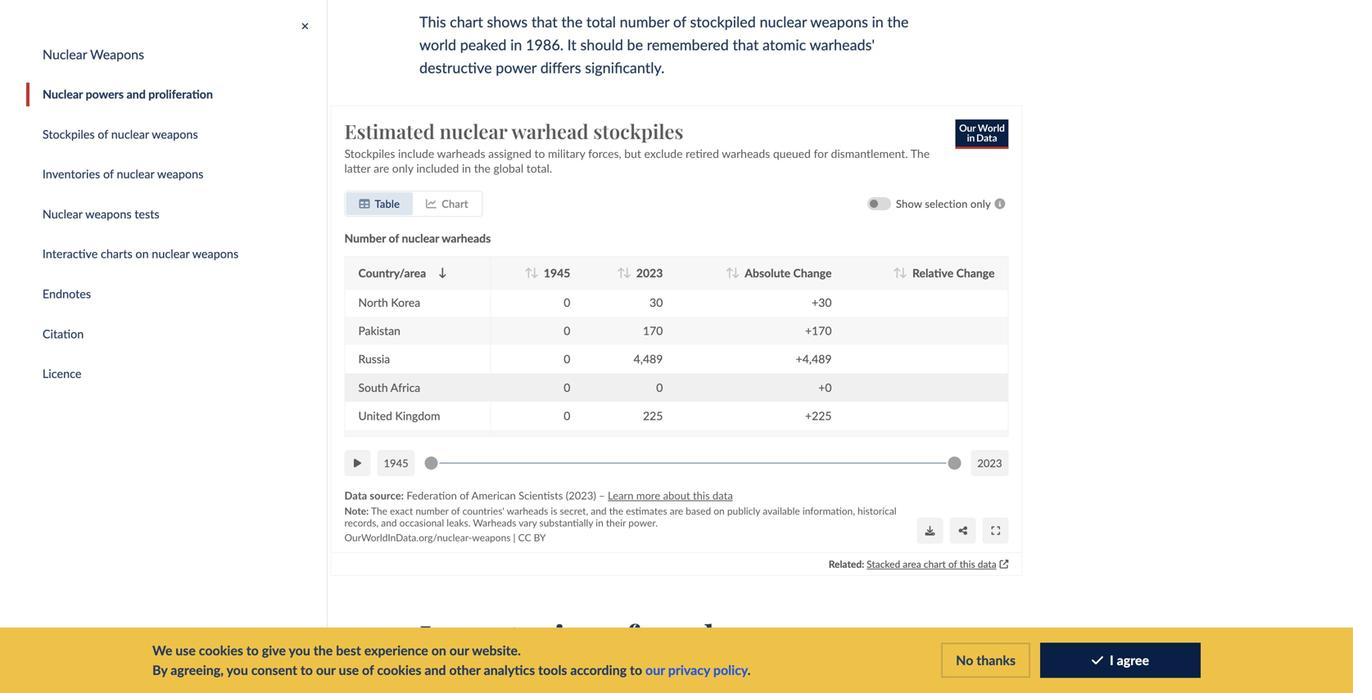 Task type: describe. For each thing, give the bounding box(es) containing it.
website.
[[472, 643, 521, 659]]

federation
[[407, 489, 457, 502]]

american
[[472, 489, 516, 502]]

weapons down "nuclear powers and proliferation" link
[[152, 127, 198, 141]]

0 vertical spatial this
[[693, 489, 710, 502]]

show selection only
[[896, 197, 991, 210]]

learn more about this data link
[[608, 489, 733, 502]]

africa
[[390, 381, 420, 395]]

north
[[358, 295, 388, 309]]

arrow down long image for relative change
[[900, 268, 908, 278]]

to right according
[[630, 663, 642, 679]]

in inside estimated nuclear warhead stockpiles stockpiles include warheads assigned to military forces, but exclude retired warheads queued for dismantlement. the latter are only included in the global total.
[[462, 161, 471, 175]]

data source: federation of american scientists (2023) – learn more about this data
[[344, 489, 733, 502]]

0 vertical spatial you
[[289, 643, 310, 659]]

privacy
[[668, 663, 710, 679]]

and right powers at the left of the page
[[127, 87, 146, 101]]

the inside estimated nuclear warhead stockpiles stockpiles include warheads assigned to military forces, but exclude retired warheads queued for dismantlement. the latter are only included in the global total.
[[911, 146, 930, 160]]

(2023)
[[566, 489, 596, 502]]

records,
[[344, 517, 379, 529]]

1 arrow down long image from the left
[[439, 268, 447, 278]]

nuclear for nuclear weapons
[[43, 46, 87, 62]]

differs
[[540, 58, 581, 76]]

substantially
[[539, 517, 593, 529]]

1 vertical spatial 1945
[[384, 457, 408, 470]]

estimates
[[626, 505, 667, 517]]

2 vertical spatial chart
[[924, 558, 946, 570]]

give
[[262, 643, 286, 659]]

we
[[152, 643, 172, 659]]

1 horizontal spatial this
[[960, 558, 975, 570]]

of up according
[[606, 614, 637, 660]]

secret,
[[560, 505, 588, 517]]

licence link
[[26, 362, 327, 386]]

nuclear weapons
[[43, 46, 144, 62]]

0 for 4,489
[[564, 352, 570, 366]]

and inside the we use cookies to give you the best experience on our website. by agreeing, you consent to our use of cookies and other analytics tools according to our privacy policy .
[[425, 663, 446, 679]]

the inside note: the exact number of countries' warheads is secret, and the estimates are based on publicly available information, historical records, and occasional leaks. warheads vary substantially in their power.
[[371, 505, 387, 517]]

of right "area"
[[948, 558, 957, 570]]

and up ourworldindata.org/nuclear-
[[381, 517, 397, 529]]

agree
[[1117, 653, 1149, 669]]

best
[[336, 643, 361, 659]]

stacked area chart of this data link
[[867, 558, 997, 571]]

nuclear for nuclear weapons tests
[[43, 207, 83, 221]]

north korea
[[358, 295, 420, 309]]

available
[[763, 505, 800, 517]]

weapons inside 'link'
[[85, 207, 132, 221]]

1 vertical spatial 2023
[[977, 457, 1002, 470]]

check image
[[1092, 654, 1103, 667]]

are inside note: the exact number of countries' warheads is secret, and the estimates are based on publicly available information, historical records, and occasional leaks. warheads vary substantially in their power.
[[670, 505, 683, 517]]

30
[[650, 295, 663, 309]]

nuclear weapons tests link
[[26, 202, 327, 226]]

in up power
[[510, 36, 522, 54]]

0 horizontal spatial stockpiles
[[43, 127, 95, 141]]

weapons down nuclear weapons tests 'link'
[[192, 247, 239, 261]]

0 horizontal spatial use
[[176, 643, 196, 659]]

military
[[548, 146, 585, 160]]

shows
[[487, 13, 528, 31]]

0 horizontal spatial 2023
[[636, 266, 663, 280]]

licence
[[43, 367, 82, 381]]

occasional
[[399, 517, 444, 529]]

0 for 225
[[564, 409, 570, 423]]

stockpiles inside estimated nuclear warhead stockpiles stockpiles include warheads assigned to military forces, but exclude retired warheads queued for dismantlement. the latter are only included in the global total.
[[344, 146, 395, 160]]

0 horizontal spatial cookies
[[199, 643, 243, 659]]

warheads inside note: the exact number of countries' warheads is secret, and the estimates are based on publicly available information, historical records, and occasional leaks. warheads vary substantially in their power.
[[507, 505, 548, 517]]

exact
[[390, 505, 413, 517]]

1 vertical spatial you
[[226, 663, 248, 679]]

170
[[643, 324, 663, 338]]

relative
[[912, 266, 954, 280]]

peaked
[[460, 36, 507, 54]]

in up the warheads'
[[872, 13, 884, 31]]

.
[[748, 663, 751, 679]]

+4,489
[[796, 352, 832, 366]]

citation link
[[26, 322, 327, 346]]

0 vertical spatial inventories
[[43, 167, 100, 181]]

latter
[[344, 161, 371, 175]]

kingdom
[[395, 409, 440, 423]]

no thanks
[[956, 653, 1016, 669]]

nuclear powers and proliferation link
[[26, 83, 327, 106]]

and down – on the left bottom
[[591, 505, 607, 517]]

it
[[567, 36, 577, 54]]

russia
[[358, 352, 390, 366]]

of up the nuclear weapons tests at the top
[[103, 167, 114, 181]]

0 for 30
[[564, 295, 570, 309]]

retired
[[686, 146, 719, 160]]

expand image
[[991, 526, 1000, 536]]

subscribe
[[1193, 660, 1242, 674]]

1 vertical spatial that
[[733, 36, 759, 54]]

inventories of nuclear weapons link
[[26, 163, 327, 186]]

south africa
[[358, 381, 420, 395]]

table link
[[346, 192, 413, 215]]

nuclear inside this chart shows that the total number of stockpiled nuclear weapons in the world peaked in 1986. it should be remembered that atomic warheads' destructive power differs significantly.
[[760, 13, 807, 31]]

learn
[[608, 489, 634, 502]]

charts
[[101, 247, 133, 261]]

chart inside this chart shows that the total number of stockpiled nuclear weapons in the world peaked in 1986. it should be remembered that atomic warheads' destructive power differs significantly.
[[450, 13, 483, 31]]

based
[[686, 505, 711, 517]]

225
[[643, 409, 663, 423]]

vary
[[519, 517, 537, 529]]

table
[[375, 197, 400, 210]]

90
[[650, 267, 663, 281]]

united kingdom
[[358, 409, 440, 423]]

warheads right retired
[[722, 146, 770, 160]]

significantly.
[[585, 58, 665, 76]]

include
[[398, 146, 434, 160]]

of inside the we use cookies to give you the best experience on our website. by agreeing, you consent to our use of cookies and other analytics tools according to our privacy policy .
[[362, 663, 374, 679]]

by
[[152, 663, 167, 679]]

is
[[551, 505, 557, 517]]

assigned
[[488, 146, 532, 160]]

change for absolute change
[[793, 266, 832, 280]]

korea
[[391, 295, 420, 309]]

share nodes image
[[959, 526, 967, 536]]

0 vertical spatial data
[[713, 489, 733, 502]]

the inside estimated nuclear warhead stockpiles stockpiles include warheads assigned to military forces, but exclude retired warheads queued for dismantlement. the latter are only included in the global total.
[[474, 161, 491, 175]]

ourworldindata.org/nuclear-weapons | cc by
[[344, 532, 546, 544]]

1 vertical spatial chart
[[442, 197, 468, 210]]

interactive charts on nuclear weapons
[[43, 247, 239, 261]]

weapons
[[90, 46, 144, 62]]

1 vertical spatial cookies
[[377, 663, 421, 679]]

leaks.
[[447, 517, 471, 529]]

nuclear down nuclear weapons tests 'link'
[[152, 247, 190, 261]]

arrow up long image for 2023
[[617, 268, 625, 278]]

i agree button
[[1040, 643, 1201, 679]]

powers
[[86, 87, 124, 101]]

arrow down long image for absolute change
[[732, 268, 740, 278]]

warheads
[[473, 517, 516, 529]]

1 horizontal spatial our
[[450, 643, 469, 659]]

scientists
[[519, 489, 563, 502]]

cc by link
[[518, 532, 546, 544]]

consent
[[251, 663, 297, 679]]

global
[[494, 161, 524, 175]]

the inside the we use cookies to give you the best experience on our website. by agreeing, you consent to our use of cookies and other analytics tools according to our privacy policy .
[[314, 643, 333, 659]]

warhead
[[511, 118, 589, 144]]

1 vertical spatial data
[[978, 558, 997, 570]]

0 vertical spatial that
[[531, 13, 558, 31]]

number of nuclear warheads
[[344, 231, 491, 245]]

we use cookies to give you the best experience on our website. by agreeing, you consent to our use of cookies and other analytics tools according to our privacy policy .
[[152, 643, 751, 679]]

download image
[[925, 526, 935, 536]]

historical
[[858, 505, 897, 517]]

citation
[[43, 327, 84, 341]]

chart line image
[[426, 198, 437, 209]]

united for united kingdom
[[358, 409, 392, 423]]

weapons down warheads
[[472, 532, 511, 544]]

absolute change
[[745, 266, 832, 280]]



Task type: vqa. For each thing, say whether or not it's contained in the screenshot.
occasional
yes



Task type: locate. For each thing, give the bounding box(es) containing it.
arrow down long image down number of nuclear warheads
[[439, 268, 447, 278]]

3 arrow down long image from the left
[[732, 268, 740, 278]]

are
[[374, 161, 389, 175], [670, 505, 683, 517]]

nuclear down nuclear powers and proliferation on the left of page
[[111, 127, 149, 141]]

arrow up long image
[[726, 268, 734, 278]]

this
[[419, 13, 446, 31]]

data left the up right from square image
[[978, 558, 997, 570]]

arrow down long image left "90"
[[623, 268, 631, 278]]

stockpiles of nuclear weapons link
[[26, 123, 327, 146]]

0 vertical spatial united
[[358, 409, 392, 423]]

1 nuclear from the top
[[43, 46, 87, 62]]

stockpiles of nuclear weapons
[[43, 127, 198, 141]]

chart link
[[413, 192, 481, 215]]

are down about
[[670, 505, 683, 517]]

2 arrow down long image from the left
[[623, 268, 631, 278]]

number inside note: the exact number of countries' warheads is secret, and the estimates are based on publicly available information, historical records, and occasional leaks. warheads vary substantially in their power.
[[416, 505, 449, 517]]

arrow down long image for 2023
[[623, 268, 631, 278]]

queued
[[773, 146, 811, 160]]

1 horizontal spatial stockpiles
[[344, 146, 395, 160]]

analytics
[[484, 663, 535, 679]]

2 horizontal spatial on
[[714, 505, 725, 517]]

1 change from the left
[[793, 266, 832, 280]]

to
[[534, 146, 545, 160], [246, 643, 259, 659], [300, 663, 313, 679], [630, 663, 642, 679]]

arrow up long image for relative change
[[893, 268, 901, 278]]

source:
[[370, 489, 404, 502]]

up right from square image
[[1000, 560, 1009, 569]]

nuclear for nuclear powers and proliferation
[[43, 87, 83, 101]]

show
[[896, 197, 922, 210]]

forces,
[[588, 146, 621, 160]]

this down share nodes icon
[[960, 558, 975, 570]]

warheads down data source: federation of american scientists (2023) – learn more about this data
[[507, 505, 548, 517]]

2 vertical spatial on
[[431, 643, 446, 659]]

0 horizontal spatial only
[[392, 161, 413, 175]]

to right consent
[[300, 663, 313, 679]]

0 vertical spatial only
[[392, 161, 413, 175]]

but
[[624, 146, 641, 160]]

note: the exact number of countries' warheads is secret, and the estimates are based on publicly available information, historical records, and occasional leaks. warheads vary substantially in their power.
[[344, 505, 897, 529]]

1 arrow down long image from the left
[[531, 268, 539, 278]]

united down south
[[358, 409, 392, 423]]

nuclear powers and proliferation
[[43, 87, 213, 101]]

0 vertical spatial stockpiles
[[43, 127, 95, 141]]

0 horizontal spatial data
[[713, 489, 733, 502]]

use up the agreeing,
[[176, 643, 196, 659]]

nuclear up tests
[[117, 167, 154, 181]]

0 horizontal spatial this
[[693, 489, 710, 502]]

change right relative
[[956, 266, 995, 280]]

of down powers at the left of the page
[[98, 127, 108, 141]]

nuclear down chart line image on the top of page
[[402, 231, 439, 245]]

weapons up the warheads'
[[810, 13, 868, 31]]

only inside estimated nuclear warhead stockpiles stockpiles include warheads assigned to military forces, but exclude retired warheads queued for dismantlement. the latter are only included in the global total.
[[392, 161, 413, 175]]

should
[[580, 36, 623, 54]]

0 vertical spatial nuclear
[[43, 46, 87, 62]]

0 vertical spatial 2023
[[636, 266, 663, 280]]

to up total.
[[534, 146, 545, 160]]

chart right "area"
[[924, 558, 946, 570]]

1 horizontal spatial arrow down long image
[[623, 268, 631, 278]]

2 united from the top
[[358, 437, 392, 451]]

arrow up long image for 1945
[[524, 268, 532, 278]]

4,489
[[634, 352, 663, 366]]

+90
[[812, 267, 832, 281]]

weapons left tests
[[85, 207, 132, 221]]

that down the stockpiled
[[733, 36, 759, 54]]

number
[[344, 231, 386, 245]]

0 horizontal spatial the
[[371, 505, 387, 517]]

only down 'include'
[[392, 161, 413, 175]]

warheads up included
[[437, 146, 485, 160]]

arrow down long image
[[531, 268, 539, 278], [900, 268, 908, 278]]

1 vertical spatial stockpiles
[[344, 146, 395, 160]]

united up play icon
[[358, 437, 392, 451]]

world
[[419, 36, 456, 54]]

0 for 0
[[564, 381, 570, 395]]

the down source:
[[371, 505, 387, 517]]

1 vertical spatial united
[[358, 437, 392, 451]]

arrow down long image for 1945
[[531, 268, 539, 278]]

number up be
[[620, 13, 669, 31]]

information,
[[803, 505, 855, 517]]

number down federation
[[416, 505, 449, 517]]

nuclear up 'interactive'
[[43, 207, 83, 221]]

stockpiles down powers at the left of the page
[[43, 127, 95, 141]]

0 vertical spatial 1945
[[544, 266, 570, 280]]

table image
[[359, 198, 370, 209]]

1 horizontal spatial inventories of nuclear weapons
[[419, 614, 909, 660]]

warheads down chart link
[[442, 231, 491, 245]]

you left consent
[[226, 663, 248, 679]]

on inside the we use cookies to give you the best experience on our website. by agreeing, you consent to our use of cookies and other analytics tools according to our privacy policy .
[[431, 643, 446, 659]]

the
[[911, 146, 930, 160], [371, 505, 387, 517]]

0 horizontal spatial arrow down long image
[[531, 268, 539, 278]]

and left 'other'
[[425, 663, 446, 679]]

be
[[627, 36, 643, 54]]

total
[[586, 13, 616, 31]]

nuclear left powers at the left of the page
[[43, 87, 83, 101]]

1 horizontal spatial you
[[289, 643, 310, 659]]

0 horizontal spatial change
[[793, 266, 832, 280]]

1 horizontal spatial use
[[339, 663, 359, 679]]

on inside interactive charts on nuclear weapons link
[[136, 247, 149, 261]]

1 arrow up long image from the left
[[524, 268, 532, 278]]

inventories of nuclear weapons up privacy
[[419, 614, 909, 660]]

2 horizontal spatial arrow up long image
[[893, 268, 901, 278]]

2 horizontal spatial our
[[645, 663, 665, 679]]

arrow up long image
[[524, 268, 532, 278], [617, 268, 625, 278], [893, 268, 901, 278]]

0 horizontal spatial arrow down long image
[[439, 268, 447, 278]]

are right latter
[[374, 161, 389, 175]]

i
[[1110, 653, 1114, 669]]

1 united from the top
[[358, 409, 392, 423]]

nuclear inside "nuclear powers and proliferation" link
[[43, 87, 83, 101]]

1 vertical spatial inventories
[[419, 614, 598, 660]]

3 nuclear from the top
[[43, 207, 83, 221]]

united for united states
[[358, 437, 392, 451]]

for
[[814, 146, 828, 160]]

1 vertical spatial use
[[339, 663, 359, 679]]

0 for 170
[[564, 324, 570, 338]]

0 horizontal spatial inventories of nuclear weapons
[[43, 167, 204, 181]]

0 horizontal spatial our
[[316, 663, 336, 679]]

+30
[[812, 295, 832, 309]]

in inside note: the exact number of countries' warheads is secret, and the estimates are based on publicly available information, historical records, and occasional leaks. warheads vary substantially in their power.
[[596, 517, 604, 529]]

arrow down long image left the absolute at top
[[732, 268, 740, 278]]

nuclear up assigned
[[440, 118, 507, 144]]

about
[[663, 489, 690, 502]]

nuclear left "weapons"
[[43, 46, 87, 62]]

inventories of nuclear weapons down stockpiles of nuclear weapons
[[43, 167, 204, 181]]

arrow down long image
[[439, 268, 447, 278], [623, 268, 631, 278], [732, 268, 740, 278]]

proliferation
[[148, 87, 213, 101]]

1 horizontal spatial on
[[431, 643, 446, 659]]

of down experience
[[362, 663, 374, 679]]

to inside estimated nuclear warhead stockpiles stockpiles include warheads assigned to military forces, but exclude retired warheads queued for dismantlement. the latter are only included in the global total.
[[534, 146, 545, 160]]

this up based
[[693, 489, 710, 502]]

you right "give"
[[289, 643, 310, 659]]

1 horizontal spatial number
[[620, 13, 669, 31]]

0 vertical spatial cookies
[[199, 643, 243, 659]]

3 arrow up long image from the left
[[893, 268, 901, 278]]

that up the 1986.
[[531, 13, 558, 31]]

play image
[[354, 458, 361, 468]]

inventories up the nuclear weapons tests at the top
[[43, 167, 100, 181]]

1 vertical spatial this
[[960, 558, 975, 570]]

2023 up the 30
[[636, 266, 663, 280]]

1 horizontal spatial cookies
[[377, 663, 421, 679]]

0 horizontal spatial that
[[531, 13, 558, 31]]

0 horizontal spatial 1945
[[384, 457, 408, 470]]

1 horizontal spatial inventories
[[419, 614, 598, 660]]

use
[[176, 643, 196, 659], [339, 663, 359, 679]]

use down "best"
[[339, 663, 359, 679]]

note:
[[344, 505, 369, 517]]

1 horizontal spatial arrow down long image
[[900, 268, 908, 278]]

of
[[673, 13, 686, 31], [98, 127, 108, 141], [103, 167, 114, 181], [389, 231, 399, 245], [460, 489, 469, 502], [451, 505, 460, 517], [948, 558, 957, 570], [606, 614, 637, 660], [362, 663, 374, 679]]

2 arrow down long image from the left
[[900, 268, 908, 278]]

our left privacy
[[645, 663, 665, 679]]

1 horizontal spatial arrow up long image
[[617, 268, 625, 278]]

are inside estimated nuclear warhead stockpiles stockpiles include warheads assigned to military forces, but exclude retired warheads queued for dismantlement. the latter are only included in the global total.
[[374, 161, 389, 175]]

1986.
[[526, 36, 564, 54]]

0 horizontal spatial are
[[374, 161, 389, 175]]

of left countries'
[[451, 505, 460, 517]]

cookies
[[199, 643, 243, 659], [377, 663, 421, 679]]

1 horizontal spatial 1945
[[544, 266, 570, 280]]

cookies down experience
[[377, 663, 421, 679]]

this chart shows that the total number of stockpiled nuclear weapons in the world peaked in 1986. it should be remembered that atomic warheads' destructive power differs significantly.
[[419, 13, 909, 76]]

0 vertical spatial inventories of nuclear weapons
[[43, 167, 204, 181]]

0 horizontal spatial on
[[136, 247, 149, 261]]

0 vertical spatial are
[[374, 161, 389, 175]]

0 horizontal spatial you
[[226, 663, 248, 679]]

on right experience
[[431, 643, 446, 659]]

tests
[[135, 207, 160, 221]]

weapons inside this chart shows that the total number of stockpiled nuclear weapons in the world peaked in 1986. it should be remembered that atomic warheads' destructive power differs significantly.
[[810, 13, 868, 31]]

1 horizontal spatial 2023
[[977, 457, 1002, 470]]

1945
[[544, 266, 570, 280], [384, 457, 408, 470]]

0 vertical spatial number
[[620, 13, 669, 31]]

chart up the peaked
[[450, 13, 483, 31]]

interactive
[[43, 247, 98, 261]]

endnotes
[[43, 287, 91, 301]]

states
[[395, 437, 426, 451]]

1 vertical spatial inventories of nuclear weapons
[[419, 614, 909, 660]]

1 horizontal spatial data
[[978, 558, 997, 570]]

nuclear up atomic
[[760, 13, 807, 31]]

2023 up the expand "image"
[[977, 457, 1002, 470]]

our right consent
[[316, 663, 336, 679]]

absolute
[[745, 266, 791, 280]]

0 vertical spatial chart
[[450, 13, 483, 31]]

0 horizontal spatial arrow up long image
[[524, 268, 532, 278]]

the right dismantlement. on the top right of page
[[911, 146, 930, 160]]

warheads
[[437, 146, 485, 160], [722, 146, 770, 160], [442, 231, 491, 245], [507, 505, 548, 517]]

0 horizontal spatial number
[[416, 505, 449, 517]]

1 horizontal spatial are
[[670, 505, 683, 517]]

to left "give"
[[246, 643, 259, 659]]

1 horizontal spatial the
[[911, 146, 930, 160]]

2 nuclear from the top
[[43, 87, 83, 101]]

1 vertical spatial number
[[416, 505, 449, 517]]

on right charts
[[136, 247, 149, 261]]

1 horizontal spatial change
[[956, 266, 995, 280]]

change
[[793, 266, 832, 280], [956, 266, 995, 280]]

2 change from the left
[[956, 266, 995, 280]]

of right number
[[389, 231, 399, 245]]

interactive charts on nuclear weapons link
[[26, 242, 327, 266]]

experience
[[364, 643, 428, 659]]

in right included
[[462, 161, 471, 175]]

of up countries'
[[460, 489, 469, 502]]

nuclear up our privacy policy link
[[646, 614, 764, 660]]

weapons down related:
[[771, 614, 909, 660]]

included
[[416, 161, 459, 175]]

nuclear inside nuclear weapons tests 'link'
[[43, 207, 83, 221]]

our privacy policy link
[[645, 663, 748, 679]]

1 vertical spatial are
[[670, 505, 683, 517]]

0 horizontal spatial inventories
[[43, 167, 100, 181]]

their
[[606, 517, 626, 529]]

nuclear
[[43, 46, 87, 62], [43, 87, 83, 101], [43, 207, 83, 221]]

no thanks button
[[941, 643, 1030, 679]]

publicly
[[727, 505, 760, 517]]

inventories of nuclear weapons
[[43, 167, 204, 181], [419, 614, 909, 660]]

circle info image
[[991, 198, 1009, 209]]

in left "their"
[[596, 517, 604, 529]]

only
[[392, 161, 413, 175], [971, 197, 991, 210]]

nuclear inside estimated nuclear warhead stockpiles stockpiles include warheads assigned to military forces, but exclude retired warheads queued for dismantlement. the latter are only included in the global total.
[[440, 118, 507, 144]]

of inside this chart shows that the total number of stockpiled nuclear weapons in the world peaked in 1986. it should be remembered that atomic warheads' destructive power differs significantly.
[[673, 13, 686, 31]]

data up publicly
[[713, 489, 733, 502]]

nuclear weapons link
[[26, 43, 327, 66]]

country/area
[[358, 266, 426, 280]]

change for relative change
[[956, 266, 995, 280]]

our up 'other'
[[450, 643, 469, 659]]

cookies up the agreeing,
[[199, 643, 243, 659]]

0 vertical spatial on
[[136, 247, 149, 261]]

on right based
[[714, 505, 725, 517]]

stockpiles up latter
[[344, 146, 395, 160]]

nuclear
[[760, 13, 807, 31], [440, 118, 507, 144], [111, 127, 149, 141], [117, 167, 154, 181], [402, 231, 439, 245], [152, 247, 190, 261], [646, 614, 764, 660]]

1 vertical spatial only
[[971, 197, 991, 210]]

0 vertical spatial the
[[911, 146, 930, 160]]

on inside note: the exact number of countries' warheads is secret, and the estimates are based on publicly available information, historical records, and occasional leaks. warheads vary substantially in their power.
[[714, 505, 725, 517]]

2 horizontal spatial arrow down long image
[[732, 268, 740, 278]]

more
[[636, 489, 660, 502]]

number
[[620, 13, 669, 31], [416, 505, 449, 517]]

1 vertical spatial nuclear
[[43, 87, 83, 101]]

change up +30
[[793, 266, 832, 280]]

i agree
[[1110, 653, 1149, 669]]

only right selection
[[971, 197, 991, 210]]

warheads'
[[810, 36, 875, 54]]

area
[[903, 558, 921, 570]]

related: stacked area chart of this data
[[829, 558, 997, 570]]

+170
[[805, 324, 832, 338]]

number inside this chart shows that the total number of stockpiled nuclear weapons in the world peaked in 1986. it should be remembered that atomic warheads' destructive power differs significantly.
[[620, 13, 669, 31]]

of inside note: the exact number of countries' warheads is secret, and the estimates are based on publicly available information, historical records, and occasional leaks. warheads vary substantially in their power.
[[451, 505, 460, 517]]

dismantlement.
[[831, 146, 908, 160]]

remembered
[[647, 36, 729, 54]]

inventories
[[43, 167, 100, 181], [419, 614, 598, 660]]

1 vertical spatial on
[[714, 505, 725, 517]]

destructive
[[419, 58, 492, 76]]

the inside note: the exact number of countries' warheads is secret, and the estimates are based on publicly available information, historical records, and occasional leaks. warheads vary substantially in their power.
[[609, 505, 623, 517]]

1 vertical spatial the
[[371, 505, 387, 517]]

+0
[[818, 381, 832, 395]]

–
[[599, 489, 605, 502]]

by
[[534, 532, 546, 544]]

endnotes link
[[26, 282, 327, 306]]

power.
[[628, 517, 658, 529]]

close table of contents image
[[301, 21, 309, 31]]

0 vertical spatial use
[[176, 643, 196, 659]]

2 vertical spatial nuclear
[[43, 207, 83, 221]]

and
[[127, 87, 146, 101], [591, 505, 607, 517], [381, 517, 397, 529], [425, 663, 446, 679]]

1 horizontal spatial that
[[733, 36, 759, 54]]

2 arrow up long image from the left
[[617, 268, 625, 278]]

countries'
[[462, 505, 504, 517]]

1 horizontal spatial only
[[971, 197, 991, 210]]

chart right chart line image on the top of page
[[442, 197, 468, 210]]

weapons down stockpiles of nuclear weapons link
[[157, 167, 204, 181]]

stockpiles
[[593, 118, 684, 144]]

of up remembered
[[673, 13, 686, 31]]

inventories up analytics
[[419, 614, 598, 660]]



